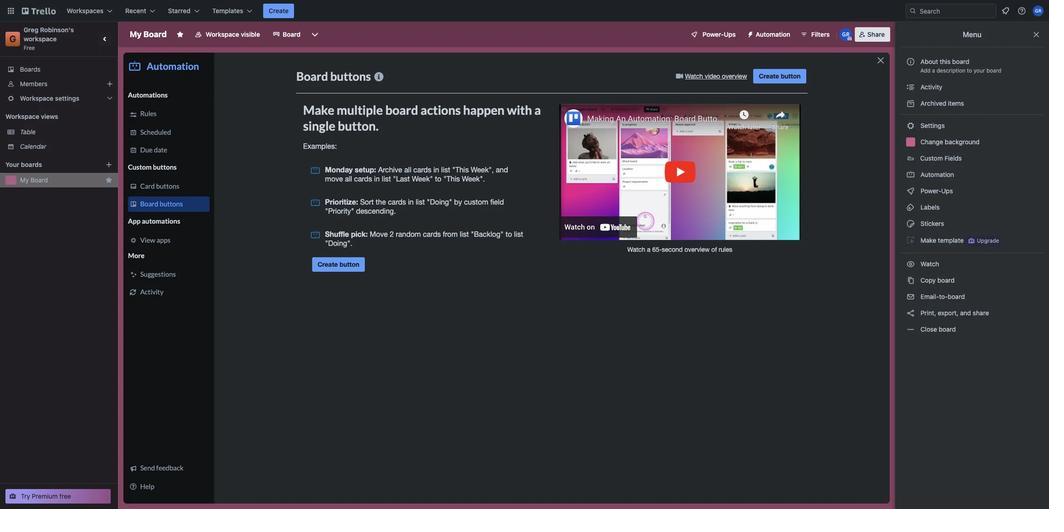 Task type: vqa. For each thing, say whether or not it's contained in the screenshot.
leftmost card
no



Task type: describe. For each thing, give the bounding box(es) containing it.
your boards
[[5, 161, 42, 168]]

back to home image
[[22, 4, 56, 18]]

close board link
[[901, 322, 1044, 337]]

members link
[[0, 77, 118, 91]]

visible
[[241, 30, 260, 38]]

starred button
[[163, 4, 205, 18]]

board up to
[[952, 58, 969, 65]]

free
[[59, 492, 71, 500]]

board up the print, export, and share
[[948, 293, 965, 300]]

share
[[868, 30, 885, 38]]

recent
[[125, 7, 146, 15]]

sm image for watch
[[906, 260, 915, 269]]

try
[[21, 492, 30, 500]]

workspace settings
[[20, 94, 79, 102]]

a
[[932, 67, 935, 74]]

this member is an admin of this board. image
[[848, 37, 852, 41]]

print, export, and share
[[919, 309, 989, 317]]

my inside 'my board' button
[[20, 176, 29, 184]]

calendar link
[[20, 142, 113, 151]]

table link
[[20, 128, 113, 137]]

to-
[[939, 293, 948, 300]]

switch to… image
[[6, 6, 15, 15]]

sm image for make template
[[906, 236, 915, 245]]

board up the "to-"
[[938, 276, 955, 284]]

workspace
[[24, 35, 57, 43]]

menu
[[963, 30, 982, 39]]

power-ups inside button
[[703, 30, 736, 38]]

0 notifications image
[[1000, 5, 1011, 16]]

change background
[[919, 138, 980, 146]]

automation inside button
[[756, 30, 790, 38]]

change
[[921, 138, 943, 146]]

power-ups button
[[685, 27, 741, 42]]

my board button
[[20, 176, 102, 185]]

sm image for automation
[[906, 170, 915, 179]]

archived items
[[919, 99, 964, 107]]

sm image for print, export, and share
[[906, 309, 915, 318]]

settings link
[[901, 118, 1044, 133]]

1 vertical spatial power-
[[921, 187, 941, 195]]

automation link
[[901, 167, 1044, 182]]

sm image for copy board
[[906, 276, 915, 285]]

views
[[41, 113, 58, 120]]

my board inside 'my board' button
[[20, 176, 48, 184]]

board inside board link
[[283, 30, 301, 38]]

close board
[[919, 325, 956, 333]]

your
[[5, 161, 19, 168]]

email-to-board
[[919, 293, 965, 300]]

calendar
[[20, 143, 46, 150]]

board right your
[[987, 67, 1002, 74]]

Search field
[[917, 4, 996, 18]]

copy board
[[919, 276, 955, 284]]

try premium free
[[21, 492, 71, 500]]

templates
[[212, 7, 243, 15]]

sm image inside automation button
[[743, 27, 756, 40]]

filters
[[811, 30, 830, 38]]

email-to-board link
[[901, 290, 1044, 304]]

1 horizontal spatial power-ups
[[919, 187, 955, 195]]

filters button
[[798, 27, 833, 42]]

about
[[921, 58, 938, 65]]

watch
[[919, 260, 941, 268]]

workspace for workspace settings
[[20, 94, 53, 102]]

workspaces
[[67, 7, 103, 15]]

1 horizontal spatial automation
[[919, 171, 954, 178]]

copy
[[921, 276, 936, 284]]

share
[[973, 309, 989, 317]]

labels
[[919, 203, 940, 211]]

g
[[9, 34, 16, 44]]

ups inside button
[[724, 30, 736, 38]]

customize views image
[[311, 30, 320, 39]]

recent button
[[120, 4, 161, 18]]

workspace views
[[5, 113, 58, 120]]

workspace visible button
[[189, 27, 266, 42]]

make
[[921, 236, 936, 244]]

settings
[[55, 94, 79, 102]]



Task type: locate. For each thing, give the bounding box(es) containing it.
workspace for workspace visible
[[206, 30, 239, 38]]

create
[[269, 7, 289, 15]]

my board inside 'text box'
[[130, 29, 167, 39]]

workspace down members
[[20, 94, 53, 102]]

custom fields
[[920, 154, 962, 162]]

workspace inside button
[[206, 30, 239, 38]]

0 horizontal spatial board
[[31, 176, 48, 184]]

email-
[[921, 293, 939, 300]]

sm image
[[906, 170, 915, 179], [906, 219, 915, 228], [906, 236, 915, 245], [906, 292, 915, 301], [906, 325, 915, 334]]

my inside the my board 'text box'
[[130, 29, 142, 39]]

1 vertical spatial my board
[[20, 176, 48, 184]]

sm image inside power-ups link
[[906, 187, 915, 196]]

board
[[144, 29, 167, 39], [283, 30, 301, 38], [31, 176, 48, 184]]

premium
[[32, 492, 58, 500]]

board down export,
[[939, 325, 956, 333]]

sm image inside email-to-board link
[[906, 292, 915, 301]]

0 vertical spatial power-ups
[[703, 30, 736, 38]]

add board image
[[105, 161, 113, 168]]

sm image for email-to-board
[[906, 292, 915, 301]]

ups
[[724, 30, 736, 38], [941, 187, 953, 195]]

templates button
[[207, 4, 258, 18]]

my
[[130, 29, 142, 39], [20, 176, 29, 184]]

export,
[[938, 309, 959, 317]]

description
[[937, 67, 966, 74]]

1 horizontal spatial ups
[[941, 187, 953, 195]]

open information menu image
[[1017, 6, 1027, 15]]

board inside 'my board' button
[[31, 176, 48, 184]]

boards
[[20, 65, 41, 73]]

1 horizontal spatial board
[[144, 29, 167, 39]]

power-
[[703, 30, 724, 38], [921, 187, 941, 195]]

copy board link
[[901, 273, 1044, 288]]

template
[[938, 236, 964, 244]]

custom
[[920, 154, 943, 162]]

1 horizontal spatial my
[[130, 29, 142, 39]]

free
[[24, 44, 35, 51]]

archived items link
[[901, 96, 1044, 111]]

0 horizontal spatial ups
[[724, 30, 736, 38]]

activity link
[[901, 80, 1044, 94]]

boards
[[21, 161, 42, 168]]

board left star or unstar board icon
[[144, 29, 167, 39]]

0 horizontal spatial automation
[[756, 30, 790, 38]]

g link
[[5, 32, 20, 46]]

print, export, and share link
[[901, 306, 1044, 320]]

star or unstar board image
[[177, 31, 184, 38]]

0 horizontal spatial power-ups
[[703, 30, 736, 38]]

sm image for settings
[[906, 121, 915, 130]]

this
[[940, 58, 951, 65]]

2 sm image from the top
[[906, 219, 915, 228]]

fields
[[945, 154, 962, 162]]

sm image inside 'settings' link
[[906, 121, 915, 130]]

background
[[945, 138, 980, 146]]

watch link
[[901, 257, 1044, 271]]

1 horizontal spatial my board
[[130, 29, 167, 39]]

workspace for workspace views
[[5, 113, 39, 120]]

archived
[[921, 99, 946, 107]]

activity
[[919, 83, 943, 91]]

my down recent
[[130, 29, 142, 39]]

workspace down templates
[[206, 30, 239, 38]]

3 sm image from the top
[[906, 236, 915, 245]]

workspace inside dropdown button
[[20, 94, 53, 102]]

0 vertical spatial greg robinson (gregrobinson96) image
[[1033, 5, 1044, 16]]

2 horizontal spatial board
[[283, 30, 301, 38]]

sm image inside close board link
[[906, 325, 915, 334]]

0 vertical spatial ups
[[724, 30, 736, 38]]

sm image for archived items
[[906, 99, 915, 108]]

your boards with 1 items element
[[5, 159, 92, 170]]

share button
[[855, 27, 890, 42]]

sm image inside the automation link
[[906, 170, 915, 179]]

sm image for power-ups
[[906, 187, 915, 196]]

automation down custom fields
[[919, 171, 954, 178]]

my board down the boards
[[20, 176, 48, 184]]

power- inside button
[[703, 30, 724, 38]]

power-ups
[[703, 30, 736, 38], [919, 187, 955, 195]]

sm image inside activity link
[[906, 83, 915, 92]]

stickers
[[919, 220, 944, 227]]

1 vertical spatial power-ups
[[919, 187, 955, 195]]

workspaces button
[[61, 4, 118, 18]]

greg robinson's workspace link
[[24, 26, 76, 43]]

items
[[948, 99, 964, 107]]

automation left the filters button at top
[[756, 30, 790, 38]]

try premium free button
[[5, 489, 111, 504]]

my board down "recent" popup button
[[130, 29, 167, 39]]

change background link
[[901, 135, 1044, 149]]

0 vertical spatial power-
[[703, 30, 724, 38]]

primary element
[[0, 0, 1049, 22]]

board
[[952, 58, 969, 65], [987, 67, 1002, 74], [938, 276, 955, 284], [948, 293, 965, 300], [939, 325, 956, 333]]

about this board add a description to your board
[[921, 58, 1002, 74]]

sm image for activity
[[906, 83, 915, 92]]

1 vertical spatial greg robinson (gregrobinson96) image
[[839, 28, 852, 41]]

board link
[[267, 27, 306, 42]]

add
[[921, 67, 931, 74]]

custom fields button
[[901, 151, 1044, 166]]

sm image inside labels link
[[906, 203, 915, 212]]

1 vertical spatial workspace
[[20, 94, 53, 102]]

my down your boards
[[20, 176, 29, 184]]

sm image
[[743, 27, 756, 40], [906, 83, 915, 92], [906, 99, 915, 108], [906, 121, 915, 130], [906, 187, 915, 196], [906, 203, 915, 212], [906, 260, 915, 269], [906, 276, 915, 285], [906, 309, 915, 318]]

0 horizontal spatial my board
[[20, 176, 48, 184]]

automation button
[[743, 27, 796, 42]]

1 vertical spatial ups
[[941, 187, 953, 195]]

starred
[[168, 7, 190, 15]]

ups down the automation link in the top right of the page
[[941, 187, 953, 195]]

sm image inside archived items link
[[906, 99, 915, 108]]

workspace up table
[[5, 113, 39, 120]]

Board name text field
[[125, 27, 171, 42]]

5 sm image from the top
[[906, 325, 915, 334]]

greg robinson (gregrobinson96) image
[[1033, 5, 1044, 16], [839, 28, 852, 41]]

to
[[967, 67, 972, 74]]

settings
[[919, 122, 945, 129]]

starred icon image
[[105, 177, 113, 184]]

sm image inside "watch" link
[[906, 260, 915, 269]]

labels link
[[901, 200, 1044, 215]]

sm image inside copy board link
[[906, 276, 915, 285]]

sm image inside 'stickers' link
[[906, 219, 915, 228]]

0 vertical spatial my board
[[130, 29, 167, 39]]

upgrade
[[977, 237, 999, 244]]

search image
[[909, 7, 917, 15]]

workspace navigation collapse icon image
[[99, 33, 112, 45]]

table
[[20, 128, 36, 136]]

greg robinson's workspace free
[[24, 26, 76, 51]]

board left customize views image on the left
[[283, 30, 301, 38]]

workspace visible
[[206, 30, 260, 38]]

4 sm image from the top
[[906, 292, 915, 301]]

0 horizontal spatial power-
[[703, 30, 724, 38]]

workspace
[[206, 30, 239, 38], [20, 94, 53, 102], [5, 113, 39, 120]]

upgrade button
[[966, 236, 1001, 246]]

greg robinson (gregrobinson96) image right filters
[[839, 28, 852, 41]]

greg robinson (gregrobinson96) image right open information menu image
[[1033, 5, 1044, 16]]

0 vertical spatial automation
[[756, 30, 790, 38]]

1 sm image from the top
[[906, 170, 915, 179]]

robinson's
[[40, 26, 74, 34]]

ups left automation button at the right top
[[724, 30, 736, 38]]

make template
[[919, 236, 964, 244]]

your
[[974, 67, 985, 74]]

close
[[921, 325, 937, 333]]

power-ups link
[[901, 184, 1044, 198]]

2 vertical spatial workspace
[[5, 113, 39, 120]]

sm image inside print, export, and share 'link'
[[906, 309, 915, 318]]

print,
[[921, 309, 936, 317]]

members
[[20, 80, 47, 88]]

1 horizontal spatial greg robinson (gregrobinson96) image
[[1033, 5, 1044, 16]]

and
[[960, 309, 971, 317]]

sm image for close board
[[906, 325, 915, 334]]

greg
[[24, 26, 38, 34]]

0 horizontal spatial greg robinson (gregrobinson96) image
[[839, 28, 852, 41]]

create button
[[263, 4, 294, 18]]

sm image for labels
[[906, 203, 915, 212]]

board down the boards
[[31, 176, 48, 184]]

board inside the my board 'text box'
[[144, 29, 167, 39]]

1 vertical spatial automation
[[919, 171, 954, 178]]

0 vertical spatial workspace
[[206, 30, 239, 38]]

stickers link
[[901, 216, 1044, 231]]

workspace settings button
[[0, 91, 118, 106]]

sm image for stickers
[[906, 219, 915, 228]]

0 vertical spatial my
[[130, 29, 142, 39]]

1 horizontal spatial power-
[[921, 187, 941, 195]]

0 horizontal spatial my
[[20, 176, 29, 184]]

1 vertical spatial my
[[20, 176, 29, 184]]



